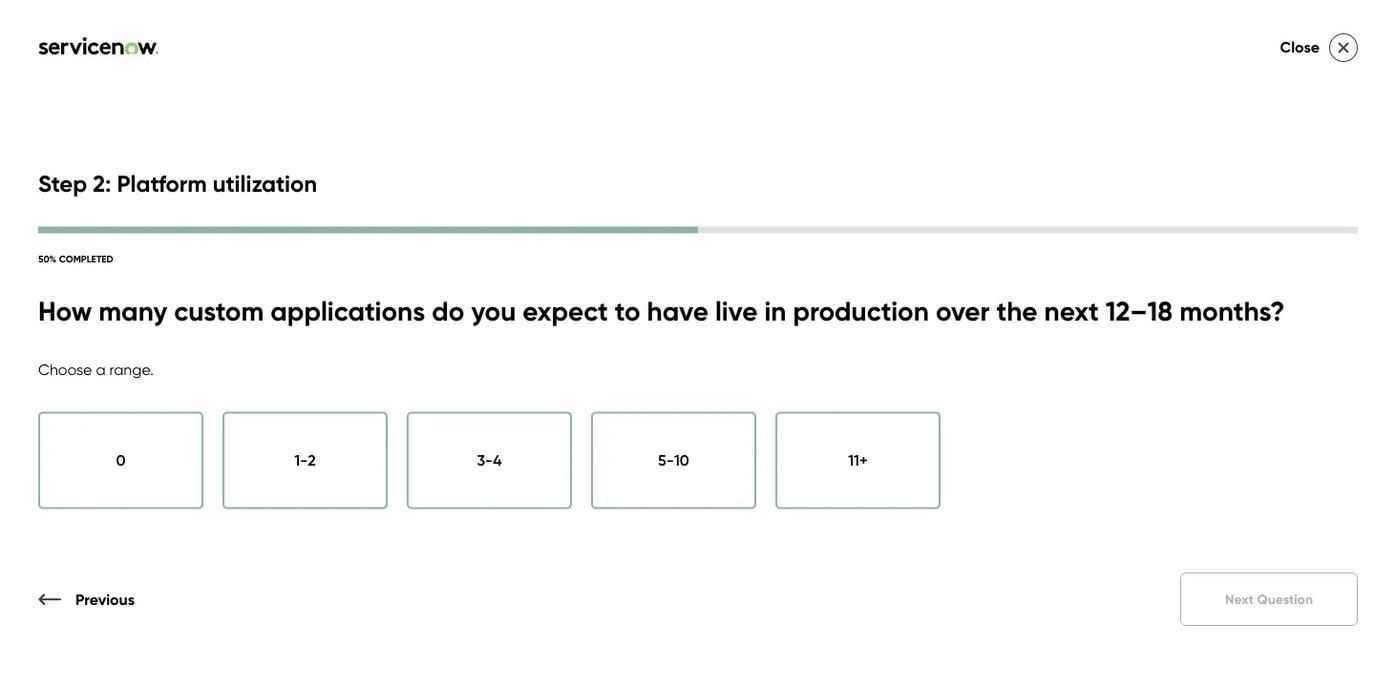 Task type: locate. For each thing, give the bounding box(es) containing it.
0 horizontal spatial team
[[962, 450, 1000, 468]]

serviceno
[[1330, 358, 1397, 377]]

platform right 11+
[[899, 450, 958, 468]]

over
[[936, 294, 990, 328]]

team
[[1295, 209, 1397, 266], [962, 450, 1000, 468]]

to
[[615, 294, 641, 328], [1074, 450, 1088, 468], [1348, 450, 1362, 468]]

estimator
[[843, 269, 1044, 326], [1004, 450, 1070, 468]]

0 vertical spatial platform
[[117, 169, 207, 198]]

you left need
[[1279, 450, 1304, 468]]

custom
[[174, 294, 264, 328]]

0 horizontal spatial to
[[615, 294, 641, 328]]

the right 11+
[[872, 450, 896, 468]]

3-
[[477, 451, 493, 470]]

find
[[1092, 450, 1118, 468]]

to left build on the right bottom of the page
[[1348, 450, 1362, 468]]

the inside use the platform team estimator to find out how many people you need to build
[[872, 450, 896, 468]]

1 vertical spatial the
[[872, 450, 896, 468]]

how
[[38, 294, 92, 328]]

range.
[[109, 361, 154, 379]]

you
[[471, 294, 516, 328], [1279, 450, 1304, 468]]

expect
[[523, 294, 608, 328]]

previous
[[75, 590, 135, 609]]

team
[[1038, 358, 1075, 377]]

platform
[[117, 169, 207, 198], [1104, 209, 1284, 266], [899, 450, 958, 468]]

1-
[[294, 451, 308, 470]]

2 vertical spatial platform
[[899, 450, 958, 468]]

0 horizontal spatial many
[[99, 294, 167, 328]]

many up 'range.'
[[99, 294, 167, 328]]

1 vertical spatial estimator
[[1004, 450, 1070, 468]]

need
[[1308, 450, 1344, 468]]

you right do
[[471, 294, 516, 328]]

1 vertical spatial team
[[962, 450, 1000, 468]]

4
[[493, 451, 502, 470]]

estimator left find
[[1004, 450, 1070, 468]]

use the platform team estimator to find out how many people you need to build
[[843, 450, 1397, 491]]

1 horizontal spatial team
[[1295, 209, 1397, 266]]

many
[[99, 294, 167, 328], [1182, 450, 1221, 468]]

establishes,
[[1079, 358, 1160, 377]]

your
[[843, 358, 873, 377]]

1 horizontal spatial platform
[[899, 450, 958, 468]]

applications
[[271, 294, 425, 328]]

people
[[1225, 450, 1275, 468]]

1 vertical spatial platform
[[1104, 209, 1284, 266]]

next
[[1045, 294, 1099, 328]]

out
[[1122, 450, 1145, 468]]

to left find
[[1074, 450, 1088, 468]]

0 vertical spatial estimator
[[843, 269, 1044, 326]]

10
[[674, 451, 690, 470]]

you inside use the platform team estimator to find out how many people you need to build
[[1279, 450, 1304, 468]]

1 horizontal spatial many
[[1182, 450, 1221, 468]]

step
[[38, 169, 87, 198]]

2 horizontal spatial platform
[[1104, 209, 1284, 266]]

1 vertical spatial many
[[1182, 450, 1221, 468]]

many right how
[[1182, 450, 1221, 468]]

1 vertical spatial you
[[1279, 450, 1304, 468]]

0 vertical spatial many
[[99, 294, 167, 328]]

platform right 2: in the top left of the page
[[117, 169, 207, 198]]

50% completed
[[38, 253, 113, 265]]

the right over
[[997, 294, 1038, 328]]

0 vertical spatial the
[[997, 294, 1038, 328]]

0 vertical spatial you
[[471, 294, 516, 328]]

platform up months?
[[1104, 209, 1284, 266]]

0 horizontal spatial the
[[872, 450, 896, 468]]

in
[[765, 294, 787, 328]]

platform
[[975, 358, 1034, 377]]

to left have
[[615, 294, 641, 328]]

estimator down servicenow
[[843, 269, 1044, 326]]

2
[[308, 451, 316, 470]]

platform for utilization
[[117, 169, 207, 198]]

the
[[997, 294, 1038, 328], [872, 450, 896, 468]]

months?
[[1180, 294, 1285, 328]]

1 horizontal spatial you
[[1279, 450, 1304, 468]]

11+
[[848, 451, 868, 470]]

0 vertical spatial team
[[1295, 209, 1397, 266]]

platform inside use the platform team estimator to find out how many people you need to build
[[899, 450, 958, 468]]

0 horizontal spatial platform
[[117, 169, 207, 198]]

production
[[793, 294, 929, 328]]

3-4
[[477, 451, 502, 470]]



Task type: vqa. For each thing, say whether or not it's contained in the screenshot.
"Establishes,"
yes



Task type: describe. For each thing, give the bounding box(es) containing it.
how many custom applications do you expect to have live in production over the next 12–18 months?
[[38, 294, 1285, 328]]

50%
[[38, 253, 57, 265]]

servicenow
[[843, 209, 1092, 266]]

12–18
[[1106, 294, 1173, 328]]

live
[[715, 294, 758, 328]]

completed
[[59, 253, 113, 265]]

1-2
[[294, 451, 316, 470]]

0 horizontal spatial you
[[471, 294, 516, 328]]

0
[[116, 451, 126, 470]]

platform for team
[[899, 450, 958, 468]]

build
[[1366, 450, 1397, 468]]

servicenow®
[[877, 358, 971, 377]]

a
[[96, 361, 106, 379]]

estimator inside servicenow platform team estimator
[[843, 269, 1044, 326]]

1 horizontal spatial the
[[997, 294, 1038, 328]]

team inside use the platform team estimator to find out how many people you need to build
[[962, 450, 1000, 468]]

platform inside servicenow platform team estimator
[[1104, 209, 1284, 266]]

and
[[1239, 358, 1267, 377]]

step 2: platform utilization
[[38, 169, 317, 198]]

2 horizontal spatial to
[[1348, 450, 1362, 468]]

1 horizontal spatial to
[[1074, 450, 1088, 468]]

many inside use the platform team estimator to find out how many people you need to build
[[1182, 450, 1221, 468]]

2:
[[93, 169, 111, 198]]

choose
[[38, 361, 92, 379]]

servicenow platform team estimator
[[843, 209, 1397, 326]]

use
[[843, 450, 869, 468]]

your servicenow® platform team establishes, maintains, and extends serviceno
[[843, 358, 1397, 423]]

utilization
[[213, 169, 317, 198]]

5-
[[658, 451, 674, 470]]

extends
[[1271, 358, 1326, 377]]

do
[[432, 294, 465, 328]]

maintains,
[[1163, 358, 1235, 377]]

choose a range.
[[38, 361, 154, 379]]

how
[[1149, 450, 1179, 468]]

close
[[1281, 38, 1320, 57]]

5-10
[[658, 451, 690, 470]]

estimator inside use the platform team estimator to find out how many people you need to build
[[1004, 450, 1070, 468]]

have
[[647, 294, 709, 328]]

team inside servicenow platform team estimator
[[1295, 209, 1397, 266]]



